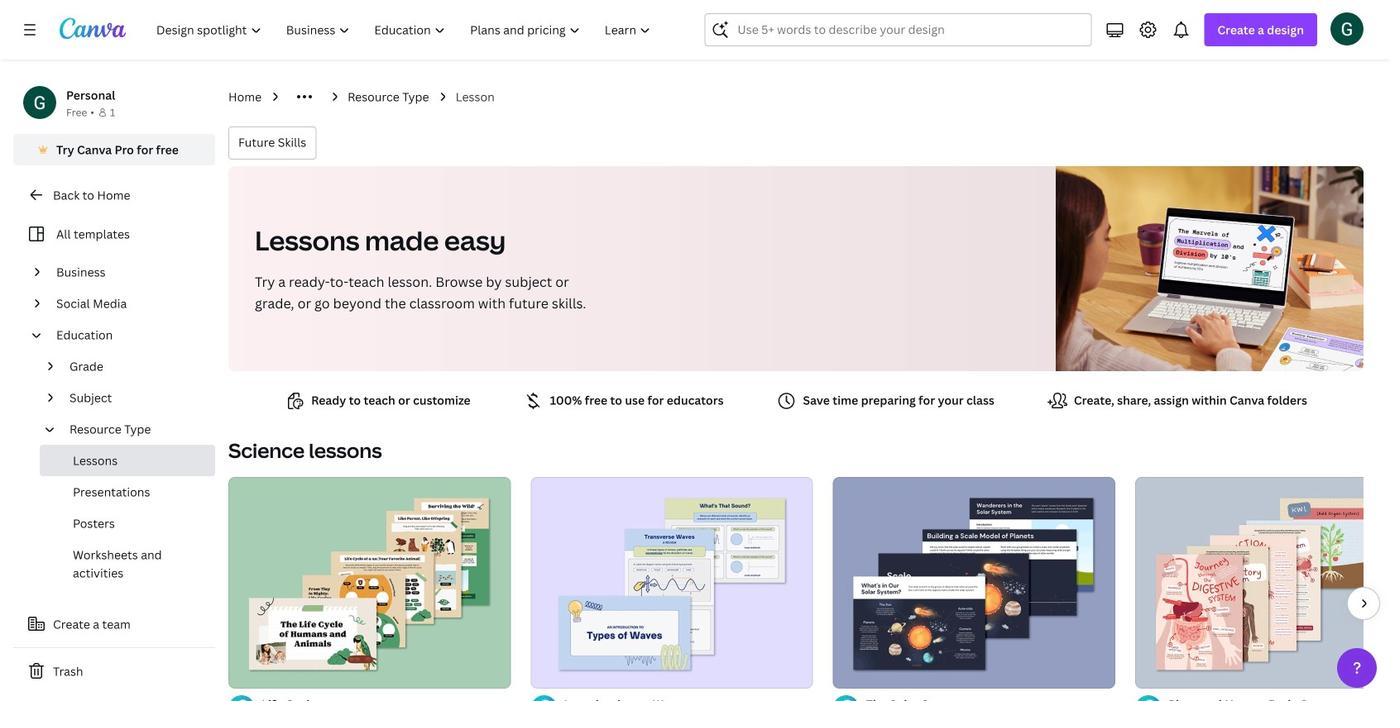 Task type: locate. For each thing, give the bounding box(es) containing it.
None search field
[[705, 13, 1092, 46]]

the solar system image
[[833, 478, 1116, 689]]

introduction to waves image
[[531, 478, 813, 689]]



Task type: describe. For each thing, give the bounding box(es) containing it.
greg robinson image
[[1331, 12, 1364, 45]]

Search search field
[[738, 14, 1081, 46]]

plant and human body systems image
[[1136, 478, 1391, 689]]

life cycles image
[[228, 478, 511, 689]]

top level navigation element
[[146, 13, 665, 46]]



Task type: vqa. For each thing, say whether or not it's contained in the screenshot.
Search search field
yes



